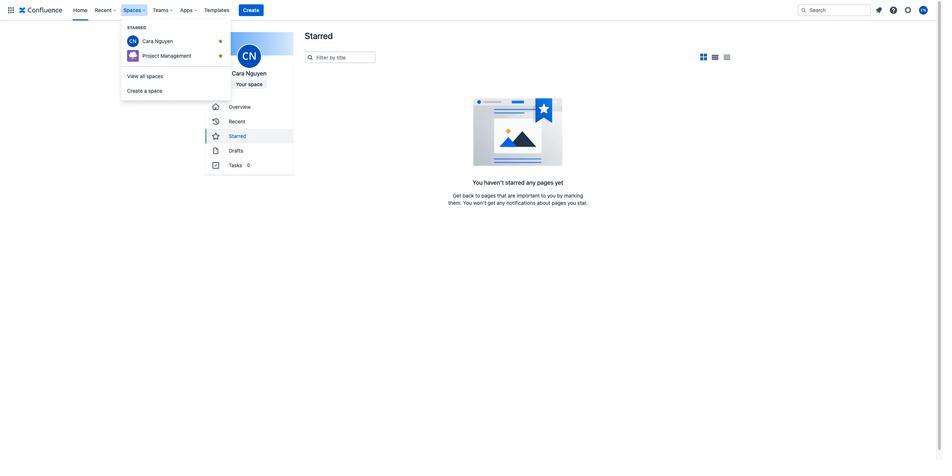 Task type: locate. For each thing, give the bounding box(es) containing it.
teams button
[[151, 4, 176, 16]]

cara
[[142, 38, 153, 44], [232, 70, 244, 77]]

won't
[[473, 200, 486, 206]]

templates
[[204, 7, 229, 13]]

1 vertical spatial you
[[463, 200, 472, 206]]

cara nguyen up your space in the top of the page
[[232, 70, 267, 77]]

any down that
[[497, 200, 505, 206]]

pages down by
[[552, 200, 566, 206]]

1 horizontal spatial space
[[248, 81, 263, 87]]

cara up your
[[232, 70, 244, 77]]

cara nguyen inside the 'starred' element
[[142, 38, 173, 44]]

apps
[[180, 7, 193, 13]]

drafts
[[229, 148, 243, 154]]

cara nguyen
[[142, 38, 173, 44], [232, 70, 267, 77]]

space
[[248, 81, 263, 87], [148, 87, 162, 94]]

0 vertical spatial recent
[[95, 7, 112, 13]]

1 horizontal spatial cara
[[232, 70, 244, 77]]

marking
[[564, 192, 583, 199]]

0 horizontal spatial any
[[497, 200, 505, 206]]

to up won't
[[475, 192, 480, 199]]

starred down spaces "dropdown button"
[[127, 25, 146, 30]]

search image
[[801, 7, 807, 13]]

create right templates
[[243, 7, 259, 13]]

1 horizontal spatial to
[[541, 192, 546, 199]]

banner
[[0, 0, 937, 20]]

haven't
[[484, 179, 504, 186]]

2 vertical spatial pages
[[552, 200, 566, 206]]

confluence image
[[19, 6, 62, 14], [19, 6, 62, 14]]

space right a
[[148, 87, 162, 94]]

recent
[[95, 7, 112, 13], [229, 118, 245, 125]]

nguyen
[[155, 38, 173, 44], [246, 70, 267, 77]]

0 horizontal spatial you
[[463, 200, 472, 206]]

cara up 'project'
[[142, 38, 153, 44]]

yet
[[555, 179, 563, 186]]

to up about
[[541, 192, 546, 199]]

group containing view all spaces
[[121, 66, 231, 100]]

recent link
[[205, 114, 298, 129]]

create link
[[239, 4, 264, 16]]

starred
[[127, 25, 146, 30], [305, 31, 333, 41], [229, 133, 246, 139]]

0 horizontal spatial cara
[[142, 38, 153, 44]]

starred up "filter by title" 'field'
[[305, 31, 333, 41]]

that
[[497, 192, 507, 199]]

0 vertical spatial starred
[[127, 25, 146, 30]]

cara nguyen link
[[121, 34, 231, 48], [226, 44, 272, 77]]

pages
[[537, 179, 554, 186], [482, 192, 496, 199], [552, 200, 566, 206]]

banner containing home
[[0, 0, 937, 20]]

1 vertical spatial cara
[[232, 70, 244, 77]]

1 horizontal spatial you
[[568, 200, 576, 206]]

group
[[121, 66, 231, 100], [205, 98, 298, 175]]

1 vertical spatial starred
[[305, 31, 333, 41]]

create a space
[[127, 87, 162, 94]]

any up important
[[526, 179, 536, 186]]

0 vertical spatial cara
[[142, 38, 153, 44]]

starred up drafts in the top of the page
[[229, 133, 246, 139]]

0 vertical spatial cara nguyen
[[142, 38, 173, 44]]

appswitcher icon image
[[7, 6, 15, 14]]

create inside popup button
[[127, 87, 143, 94]]

your
[[236, 81, 247, 87]]

1 vertical spatial recent
[[229, 118, 245, 125]]

0 horizontal spatial nguyen
[[155, 38, 173, 44]]

list image
[[712, 55, 719, 60]]

global element
[[4, 0, 798, 20]]

cara nguyen up 'project'
[[142, 38, 173, 44]]

create a space button
[[121, 83, 231, 98]]

important
[[517, 192, 540, 199]]

1 vertical spatial nguyen
[[246, 70, 267, 77]]

Filter by title field
[[314, 52, 375, 62]]

notification icon image
[[875, 6, 883, 14]]

cara nguyen link up management
[[121, 34, 231, 48]]

your space link
[[231, 80, 267, 89]]

overview
[[229, 104, 251, 110]]

pages up get
[[482, 192, 496, 199]]

any
[[526, 179, 536, 186], [497, 200, 505, 206]]

home
[[73, 7, 87, 13]]

nguyen up your space in the top of the page
[[246, 70, 267, 77]]

0 horizontal spatial you
[[547, 192, 556, 199]]

help icon image
[[889, 6, 898, 14]]

pages left yet
[[537, 179, 554, 186]]

cards image
[[699, 52, 708, 61]]

cara inside the 'starred' element
[[142, 38, 153, 44]]

0 vertical spatial any
[[526, 179, 536, 186]]

create left a
[[127, 87, 143, 94]]

0 horizontal spatial to
[[475, 192, 480, 199]]

recent down 'overview'
[[229, 118, 245, 125]]

0 vertical spatial you
[[473, 179, 483, 186]]

you up back
[[473, 179, 483, 186]]

1 vertical spatial cara nguyen
[[232, 70, 267, 77]]

project management link
[[121, 48, 231, 63]]

create inside "global" element
[[243, 7, 259, 13]]

unstar this space image
[[218, 53, 224, 59]]

0 horizontal spatial recent
[[95, 7, 112, 13]]

1 horizontal spatial nguyen
[[246, 70, 267, 77]]

1 horizontal spatial you
[[473, 179, 483, 186]]

2 to from the left
[[541, 192, 546, 199]]

you left by
[[547, 192, 556, 199]]

space right your
[[248, 81, 263, 87]]

about
[[537, 200, 550, 206]]

recent inside dropdown button
[[95, 7, 112, 13]]

Search field
[[798, 4, 871, 16]]

create
[[243, 7, 259, 13], [127, 87, 143, 94]]

1 vertical spatial create
[[127, 87, 143, 94]]

1 vertical spatial you
[[568, 200, 576, 206]]

you down back
[[463, 200, 472, 206]]

view
[[127, 73, 138, 79]]

0 horizontal spatial cara nguyen
[[142, 38, 173, 44]]

templates link
[[202, 4, 232, 16]]

home link
[[71, 4, 90, 16]]

your space
[[236, 81, 263, 87]]

0 horizontal spatial create
[[127, 87, 143, 94]]

0 vertical spatial you
[[547, 192, 556, 199]]

1 horizontal spatial recent
[[229, 118, 245, 125]]

you
[[473, 179, 483, 186], [463, 200, 472, 206]]

0 horizontal spatial starred
[[127, 25, 146, 30]]

0 horizontal spatial space
[[148, 87, 162, 94]]

0 vertical spatial nguyen
[[155, 38, 173, 44]]

a
[[144, 87, 147, 94]]

1 vertical spatial any
[[497, 200, 505, 206]]

recent right home
[[95, 7, 112, 13]]

you
[[547, 192, 556, 199], [568, 200, 576, 206]]

nguyen up project management
[[155, 38, 173, 44]]

you down marking
[[568, 200, 576, 206]]

1 vertical spatial pages
[[482, 192, 496, 199]]

view all spaces link
[[121, 69, 231, 83]]

2 vertical spatial starred
[[229, 133, 246, 139]]

back
[[463, 192, 474, 199]]

1 horizontal spatial create
[[243, 7, 259, 13]]

nguyen inside the 'starred' element
[[155, 38, 173, 44]]

unstar this space image
[[218, 38, 224, 44]]

0 vertical spatial create
[[243, 7, 259, 13]]

to
[[475, 192, 480, 199], [541, 192, 546, 199]]



Task type: vqa. For each thing, say whether or not it's contained in the screenshot.
yet
yes



Task type: describe. For each thing, give the bounding box(es) containing it.
0 vertical spatial pages
[[537, 179, 554, 186]]

starred
[[505, 179, 525, 186]]

them.
[[448, 200, 462, 206]]

1 horizontal spatial starred
[[229, 133, 246, 139]]

compact list image
[[723, 53, 731, 62]]

project management
[[142, 52, 191, 59]]

project
[[142, 52, 159, 59]]

get
[[453, 192, 461, 199]]

star.
[[578, 200, 588, 206]]

starred link
[[205, 129, 298, 144]]

space inside "link"
[[248, 81, 263, 87]]

settings icon image
[[904, 6, 913, 14]]

you inside get back to pages that are important to you by marking them.  you won't get any notifications about pages you star.
[[463, 200, 472, 206]]

tasks
[[229, 162, 242, 168]]

group containing overview
[[205, 98, 298, 175]]

any inside get back to pages that are important to you by marking them.  you won't get any notifications about pages you star.
[[497, 200, 505, 206]]

apps button
[[178, 4, 200, 16]]

1 horizontal spatial any
[[526, 179, 536, 186]]

spaces button
[[121, 4, 148, 16]]

your profile and preferences image
[[919, 6, 928, 14]]

1 to from the left
[[475, 192, 480, 199]]

teams
[[153, 7, 169, 13]]

cara nguyen link up your space in the top of the page
[[226, 44, 272, 77]]

get
[[488, 200, 495, 206]]

overview link
[[205, 100, 298, 114]]

space inside popup button
[[148, 87, 162, 94]]

spaces
[[123, 7, 141, 13]]

you haven't starred any pages yet
[[473, 179, 563, 186]]

recent button
[[93, 4, 119, 16]]

view all spaces
[[127, 73, 163, 79]]

all
[[140, 73, 145, 79]]

1 horizontal spatial cara nguyen
[[232, 70, 267, 77]]

starred element
[[121, 34, 231, 63]]

notifications
[[507, 200, 536, 206]]

2 horizontal spatial starred
[[305, 31, 333, 41]]

create for create
[[243, 7, 259, 13]]

0
[[247, 163, 250, 168]]

drafts link
[[205, 144, 298, 158]]

management
[[161, 52, 191, 59]]

get back to pages that are important to you by marking them.  you won't get any notifications about pages you star.
[[448, 192, 588, 206]]

spaces
[[146, 73, 163, 79]]

create for create a space
[[127, 87, 143, 94]]

by
[[557, 192, 563, 199]]

are
[[508, 192, 515, 199]]



